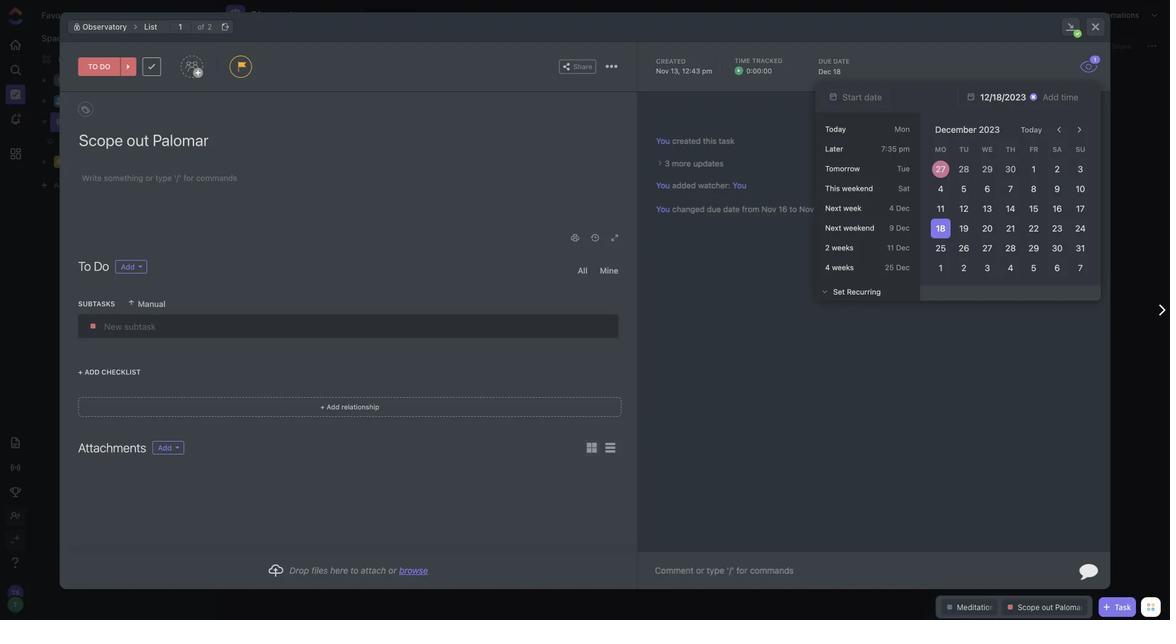 Task type: vqa. For each thing, say whether or not it's contained in the screenshot.


Task type: locate. For each thing, give the bounding box(es) containing it.
december 2023
[[935, 125, 1000, 135]]

fr
[[1030, 145, 1038, 153]]

nov right from
[[762, 205, 776, 214]]

at up 23
[[1055, 205, 1061, 214]]

25 left 26
[[936, 243, 946, 253]]

pm right the 13,
[[702, 67, 712, 75]]

0 horizontal spatial 9
[[889, 224, 894, 232]]

today up later
[[825, 125, 846, 134]]

3 inside 'dialog'
[[665, 159, 670, 168]]

dec down due
[[819, 68, 831, 76]]

of
[[197, 23, 205, 31]]

0 horizontal spatial 7
[[1008, 184, 1013, 194]]

+ down check
[[585, 158, 589, 166]]

mine link
[[600, 260, 618, 281]]

due date dec 18
[[819, 57, 851, 76]]

at up sa
[[1054, 137, 1060, 145]]

1 horizontal spatial 6
[[1055, 263, 1060, 273]]

0 vertical spatial 13
[[1044, 137, 1052, 145]]

Due date text field
[[980, 92, 1027, 102]]

automations
[[1094, 11, 1139, 19]]

0 vertical spatial am
[[1082, 182, 1092, 190]]

0 vertical spatial share button
[[1098, 39, 1135, 53]]

1 horizontal spatial 9
[[1055, 184, 1060, 194]]

nov left "next week"
[[799, 205, 814, 214]]

0 horizontal spatial 12:43
[[682, 67, 700, 75]]

18
[[833, 68, 841, 76], [936, 223, 946, 234]]

nov 20 at 11:54 am up 23
[[1030, 205, 1092, 214]]

27 right 26
[[982, 243, 992, 253]]

1 nov 20 at 11:54 am from the top
[[1030, 182, 1092, 190]]

0 vertical spatial 6
[[985, 184, 990, 194]]

comment image
[[56, 158, 64, 165]]

share
[[1112, 42, 1131, 50], [573, 63, 593, 71]]

1 horizontal spatial 16
[[1053, 204, 1062, 214]]

0 vertical spatial observatory
[[250, 9, 309, 21]]

6 down we
[[985, 184, 990, 194]]

15
[[1029, 204, 1039, 214]]

2 nov 20 at 11:54 am from the top
[[1030, 205, 1092, 214]]

12:43 for 13,
[[682, 67, 700, 75]]

7:35 pm
[[881, 145, 910, 153]]

to left the do
[[246, 82, 257, 92]]

add
[[591, 158, 606, 166], [54, 181, 68, 190], [85, 368, 100, 376]]

observatory inside button
[[250, 9, 309, 21]]

nov inside created nov 13, 12:43 pm
[[656, 67, 669, 75]]

weekend up week at the top right of the page
[[842, 184, 873, 193]]

1 down fr
[[1032, 164, 1036, 174]]

25 for 25 dec
[[885, 263, 894, 272]]

nov
[[656, 67, 669, 75], [1029, 137, 1042, 145], [1030, 182, 1042, 190], [762, 205, 776, 214], [799, 205, 814, 214], [1030, 205, 1042, 214]]

share for share button inside task details element
[[573, 63, 593, 71]]

28 down tu
[[959, 164, 969, 174]]

Set task position in this List number field
[[170, 22, 191, 32]]

0 horizontal spatial pm
[[702, 67, 712, 75]]

0 vertical spatial 25
[[936, 243, 946, 253]]

am up 24
[[1082, 205, 1092, 214]]

1 horizontal spatial list
[[144, 23, 157, 31]]

today up fr
[[1021, 125, 1042, 134]]

11:54
[[1063, 182, 1080, 190], [1063, 205, 1080, 214]]

observatory link up everything link
[[76, 19, 133, 34]]

check out rancho obser.
[[584, 133, 679, 142]]

1 11:54 from the top
[[1063, 182, 1080, 190]]

to right 'here'
[[351, 566, 359, 576]]

0 horizontal spatial 3
[[665, 159, 670, 168]]

0 vertical spatial 1
[[1032, 164, 1036, 174]]

today button
[[1013, 120, 1050, 140]]

space up team at left top
[[72, 76, 96, 85]]

obser.
[[654, 133, 679, 142]]

1 vertical spatial 1
[[939, 263, 943, 273]]

11:54 up 17
[[1063, 182, 1080, 190]]

th
[[1006, 145, 1016, 153]]

spaces link
[[32, 33, 71, 43]]

1 horizontal spatial 12:43
[[1062, 137, 1080, 145]]

18 left 19
[[936, 223, 946, 234]]

+ add subtask
[[585, 158, 639, 166]]

share down automations button
[[1112, 42, 1131, 50]]

you left changed
[[656, 205, 670, 214]]

20 left 21
[[982, 223, 993, 234]]

you for created
[[656, 136, 670, 146]]

share inside task details element
[[573, 63, 593, 71]]

1 vertical spatial am
[[1082, 205, 1092, 214]]

1 vertical spatial space
[[94, 97, 118, 106]]

1 vertical spatial share
[[573, 63, 593, 71]]

1 vertical spatial 29
[[1029, 243, 1039, 253]]

changed
[[672, 205, 705, 214]]

7 up 14
[[1008, 184, 1013, 194]]

22
[[1029, 223, 1039, 234]]

21
[[1006, 223, 1015, 234]]

task details element
[[60, 42, 1111, 92]]

at for you
[[1055, 182, 1061, 190]]

list left board on the left top
[[340, 12, 353, 21]]

0 vertical spatial next
[[825, 204, 841, 213]]

12:43
[[682, 67, 700, 75], [1062, 137, 1080, 145]]

dec down the sat
[[896, 204, 910, 213]]

share button up complete
[[559, 60, 596, 74]]

0 horizontal spatial share button
[[559, 60, 596, 74]]

1 vertical spatial 25
[[885, 263, 894, 272]]

0 vertical spatial weekend
[[842, 184, 873, 193]]

0 horizontal spatial +
[[78, 368, 83, 376]]

pm for created nov 13, 12:43 pm
[[702, 67, 712, 75]]

1 vertical spatial observatory
[[83, 23, 127, 31]]

am for you added watcher: you
[[1082, 182, 1092, 190]]

30 down 23
[[1052, 243, 1063, 253]]

next for next weekend
[[825, 224, 841, 232]]

weekend for this weekend
[[842, 184, 873, 193]]

next up 2 weeks
[[825, 224, 841, 232]]

2 horizontal spatial add
[[591, 158, 606, 166]]

you
[[656, 136, 670, 146], [656, 181, 670, 190], [733, 181, 747, 190], [656, 205, 670, 214]]

observatory link down team space link
[[72, 113, 200, 132]]

28 down 21
[[1005, 243, 1016, 253]]

weeks for 2 weeks
[[832, 244, 854, 252]]

nov up 22
[[1030, 205, 1042, 214]]

this
[[825, 184, 840, 193]]

space for team space
[[94, 97, 118, 106]]

weeks up the 4 weeks
[[832, 244, 854, 252]]

1 horizontal spatial 30
[[1052, 243, 1063, 253]]

dec down 4 dec
[[896, 224, 910, 232]]

2 vertical spatial at
[[1055, 205, 1061, 214]]

11:54 up 24
[[1063, 205, 1080, 214]]

11 up 25 dec at the top right of the page
[[887, 244, 894, 252]]

25
[[936, 243, 946, 253], [885, 263, 894, 272]]

1 horizontal spatial 11
[[937, 204, 945, 214]]

in progress
[[415, 82, 468, 92]]

to
[[246, 82, 257, 92], [790, 205, 797, 214], [351, 566, 359, 576]]

0 vertical spatial 28
[[959, 164, 969, 174]]

0 horizontal spatial 5
[[961, 184, 967, 194]]

1 vertical spatial 11:54
[[1063, 205, 1080, 214]]

attachments
[[78, 441, 146, 455]]

1 horizontal spatial share
[[1112, 42, 1131, 50]]

1 vertical spatial 7
[[1078, 263, 1083, 273]]

Edit task name text field
[[79, 130, 618, 151]]

weekend for next weekend
[[844, 224, 875, 232]]

0 vertical spatial observatory link
[[76, 19, 133, 34]]

1 vertical spatial to
[[790, 205, 797, 214]]

29
[[982, 164, 993, 174], [1029, 243, 1039, 253]]

favorites button
[[41, 10, 79, 20]]

share button down automations button
[[1098, 39, 1135, 53]]

19
[[959, 223, 969, 234]]

space right team at left top
[[94, 97, 118, 106]]

0 horizontal spatial 11
[[887, 244, 894, 252]]

user group image
[[55, 97, 65, 105]]

next week
[[825, 204, 862, 213]]

1 vertical spatial 9
[[889, 224, 894, 232]]

4 weeks
[[825, 263, 854, 272]]

11 left 12
[[937, 204, 945, 214]]

30 down th
[[1005, 164, 1016, 174]]

add down comment icon
[[54, 181, 68, 190]]

+ add checklist
[[78, 368, 141, 376]]

created nov 13, 12:43 pm
[[656, 57, 712, 75]]

20 down 'this'
[[816, 205, 826, 214]]

1 vertical spatial at
[[1055, 182, 1061, 190]]

11 dec
[[887, 244, 910, 252]]

9 dec
[[889, 224, 910, 232]]

dec down 9 dec
[[896, 244, 910, 252]]

recurring
[[847, 288, 881, 296]]

0 horizontal spatial 16
[[779, 205, 787, 214]]

2 vertical spatial observatory
[[72, 118, 119, 127]]

25 down 11 dec
[[885, 263, 894, 272]]

7 down 31
[[1078, 263, 1083, 273]]

0 horizontal spatial 25
[[885, 263, 894, 272]]

due
[[707, 205, 721, 214]]

0 vertical spatial 11
[[937, 204, 945, 214]]

2 11:54 from the top
[[1063, 205, 1080, 214]]

1 horizontal spatial 5
[[1031, 263, 1037, 273]]

everything
[[58, 55, 99, 64]]

8
[[1031, 184, 1037, 194]]

1 vertical spatial weekend
[[844, 224, 875, 232]]

this weekend
[[825, 184, 873, 193]]

0 horizontal spatial 29
[[982, 164, 993, 174]]

share up complete
[[573, 63, 593, 71]]

29 down 22
[[1029, 243, 1039, 253]]

1 horizontal spatial share button
[[1098, 39, 1135, 53]]

next left week at the top right of the page
[[825, 204, 841, 213]]

9 right 8
[[1055, 184, 1060, 194]]

1 vertical spatial next
[[825, 224, 841, 232]]

1 vertical spatial list
[[144, 23, 157, 31]]

observatory
[[250, 9, 309, 21], [83, 23, 127, 31], [72, 118, 119, 127]]

9 for 9
[[1055, 184, 1060, 194]]

list link
[[340, 6, 358, 30], [138, 19, 163, 34], [48, 132, 188, 151]]

1 vertical spatial 13
[[983, 204, 992, 214]]

1 vertical spatial weeks
[[832, 263, 854, 272]]

2 horizontal spatial to
[[790, 205, 797, 214]]

nov 20 at 11:54 am up 17
[[1030, 182, 1092, 190]]

1 vertical spatial 6
[[1055, 263, 1060, 273]]

12:43 inside created nov 13, 12:43 pm
[[682, 67, 700, 75]]

+ inside task body element
[[78, 368, 83, 376]]

0 horizontal spatial share
[[573, 63, 593, 71]]

0 horizontal spatial 27
[[936, 164, 946, 174]]

add for + add subtask
[[591, 158, 606, 166]]

0 vertical spatial 18
[[833, 68, 841, 76]]

at left "10"
[[1055, 182, 1061, 190]]

or
[[388, 566, 397, 576]]

1 vertical spatial 27
[[982, 243, 992, 253]]

list
[[340, 12, 353, 21], [144, 23, 157, 31], [59, 137, 73, 146]]

2 horizontal spatial pm
[[1082, 137, 1092, 145]]

9 up 11 dec
[[889, 224, 894, 232]]

weekend down week at the top right of the page
[[844, 224, 875, 232]]

28
[[959, 164, 969, 174], [1005, 243, 1016, 253]]

add down check
[[591, 158, 606, 166]]

you for changed
[[656, 205, 670, 214]]

0 horizontal spatial list
[[59, 137, 73, 146]]

you up you changed due date from nov 16 to nov 20
[[733, 181, 747, 190]]

you added watcher: you
[[656, 181, 747, 190]]

1 vertical spatial 5
[[1031, 263, 1037, 273]]

0 vertical spatial list
[[340, 12, 353, 21]]

1 horizontal spatial 29
[[1029, 243, 1039, 253]]

am up 17
[[1082, 182, 1092, 190]]

29 down we
[[982, 164, 993, 174]]

16 right from
[[779, 205, 787, 214]]

26
[[959, 243, 969, 253]]

observatory up search tasks...
[[250, 9, 309, 21]]

2 next from the top
[[825, 224, 841, 232]]

1 right 25 dec at the top right of the page
[[939, 263, 943, 273]]

1 vertical spatial 12:43
[[1062, 137, 1080, 145]]

dialog
[[60, 12, 1111, 590]]

0 vertical spatial at
[[1054, 137, 1060, 145]]

drop
[[290, 566, 309, 576]]

12:43 up su
[[1062, 137, 1080, 145]]

14
[[1006, 204, 1015, 214]]

1 horizontal spatial today
[[1021, 125, 1042, 134]]

set recurring
[[833, 288, 881, 296]]

4 down 21
[[1008, 263, 1013, 273]]

18 down date
[[833, 68, 841, 76]]

to do
[[78, 259, 109, 274]]

observatory down 'team space'
[[72, 118, 119, 127]]

pm up su
[[1082, 137, 1092, 145]]

0 horizontal spatial to
[[246, 82, 257, 92]]

mon
[[895, 125, 910, 134]]

tu
[[959, 145, 969, 153]]

list link left board on the left top
[[340, 6, 358, 30]]

0 vertical spatial weeks
[[832, 244, 854, 252]]

add left checklist
[[85, 368, 100, 376]]

1 vertical spatial share button
[[559, 60, 596, 74]]

1 vertical spatial 11
[[887, 244, 894, 252]]

complete
[[584, 82, 627, 92]]

share button inside task details element
[[559, 60, 596, 74]]

1 horizontal spatial 25
[[936, 243, 946, 253]]

2 vertical spatial space
[[70, 181, 92, 190]]

6 down 23
[[1055, 263, 1060, 273]]

nov 20 at 11:54 am for you added watcher: you
[[1030, 182, 1092, 190]]

7
[[1008, 184, 1013, 194], [1078, 263, 1083, 273]]

30
[[1005, 164, 1016, 174], [1052, 243, 1063, 253]]

team space link
[[72, 91, 200, 111]]

27
[[936, 164, 946, 174], [982, 243, 992, 253]]

observatory up everything link
[[83, 23, 127, 31]]

to right from
[[790, 205, 797, 214]]

list left set task position in this list number field
[[144, 23, 157, 31]]

checklist
[[101, 368, 141, 376]]

16 up 23
[[1053, 204, 1062, 214]]

you left created
[[656, 136, 670, 146]]

27 down mo
[[936, 164, 946, 174]]

0 vertical spatial 5
[[961, 184, 967, 194]]

2 am from the top
[[1082, 205, 1092, 214]]

0 vertical spatial 27
[[936, 164, 946, 174]]

31
[[1076, 243, 1085, 253]]

11 for 11
[[937, 204, 945, 214]]

add inside task body element
[[85, 368, 100, 376]]

5 up 12
[[961, 184, 967, 194]]

updates
[[693, 159, 724, 168]]

space down rockstar
[[70, 181, 92, 190]]

time
[[735, 57, 750, 64]]

list link up rockstar link
[[48, 132, 188, 151]]

nov up fr
[[1029, 137, 1042, 145]]

tue
[[897, 164, 910, 173]]

1 vertical spatial +
[[78, 368, 83, 376]]

pm inside created nov 13, 12:43 pm
[[702, 67, 712, 75]]

Start date text field
[[843, 92, 941, 102]]

1 vertical spatial nov 20 at 11:54 am
[[1030, 205, 1092, 214]]

weeks
[[832, 244, 854, 252], [832, 263, 854, 272]]

+ left checklist
[[78, 368, 83, 376]]

1 next from the top
[[825, 204, 841, 213]]

list down globe image
[[59, 137, 73, 146]]

1 horizontal spatial 13
[[1044, 137, 1052, 145]]

you left added
[[656, 181, 670, 190]]

1 horizontal spatial +
[[585, 158, 589, 166]]

pm right 7:35
[[899, 145, 910, 153]]

0 vertical spatial to
[[246, 82, 257, 92]]

2 vertical spatial to
[[351, 566, 359, 576]]

4 up 9 dec
[[889, 204, 894, 213]]

weeks down 2 weeks
[[832, 263, 854, 272]]

10
[[1076, 184, 1085, 194]]

dec down 11 dec
[[896, 263, 910, 272]]

at
[[1054, 137, 1060, 145], [1055, 182, 1061, 190], [1055, 205, 1061, 214]]

0 horizontal spatial today
[[825, 125, 846, 134]]

1 am from the top
[[1082, 182, 1092, 190]]

nov 20 at 11:54 am
[[1030, 182, 1092, 190], [1030, 205, 1092, 214]]

nov down created
[[656, 67, 669, 75]]

0 vertical spatial space
[[72, 76, 96, 85]]

4 down 2 weeks
[[825, 263, 830, 272]]

4
[[938, 184, 944, 194], [889, 204, 894, 213], [1008, 263, 1013, 273], [825, 263, 830, 272]]

2 horizontal spatial list
[[340, 12, 353, 21]]

1 horizontal spatial 27
[[982, 243, 992, 253]]

5 down 22
[[1031, 263, 1037, 273]]

2 horizontal spatial 3
[[1078, 164, 1083, 174]]

2 vertical spatial add
[[85, 368, 100, 376]]

dialog containing to do
[[60, 12, 1111, 590]]

0 vertical spatial share
[[1112, 42, 1131, 50]]

13
[[1044, 137, 1052, 145], [983, 204, 992, 214]]

you changed due date from nov 16 to nov 20
[[656, 205, 826, 214]]

due
[[819, 57, 832, 65]]

0 vertical spatial 29
[[982, 164, 993, 174]]

1 vertical spatial 30
[[1052, 243, 1063, 253]]

12:43 right the 13,
[[682, 67, 700, 75]]



Task type: describe. For each thing, give the bounding box(es) containing it.
dec for 25 dec
[[896, 263, 910, 272]]

0 horizontal spatial 28
[[959, 164, 969, 174]]

task
[[719, 136, 735, 146]]

board link
[[383, 7, 410, 30]]

25 for 25
[[936, 243, 946, 253]]

13,
[[671, 67, 680, 75]]

add for + add checklist
[[85, 368, 100, 376]]

today inside button
[[1021, 125, 1042, 134]]

nov up 15
[[1030, 182, 1042, 190]]

dec inside due date dec 18
[[819, 68, 831, 76]]

more
[[672, 159, 691, 168]]

1 horizontal spatial pm
[[899, 145, 910, 153]]

mo
[[935, 145, 947, 153]]

added
[[672, 181, 696, 190]]

1 horizontal spatial 3
[[985, 263, 990, 273]]

share for rightmost share button
[[1112, 42, 1131, 50]]

board
[[383, 12, 405, 21]]

18 inside due date dec 18
[[833, 68, 841, 76]]

3 more updates
[[665, 159, 724, 168]]

sat
[[898, 184, 910, 193]]

time tracked
[[735, 57, 783, 64]]

date
[[833, 57, 850, 65]]

me button
[[1010, 39, 1038, 53]]

rockstar
[[72, 157, 105, 166]]

drop files here to attach or browse
[[290, 566, 428, 576]]

su
[[1076, 145, 1085, 153]]

dec for 4 dec
[[896, 204, 910, 213]]

pm for nov 13 at 12:43 pm
[[1082, 137, 1092, 145]]

4 dec
[[889, 204, 910, 213]]

20 right 8
[[1044, 182, 1053, 190]]

globe image
[[56, 118, 64, 126]]

you for added
[[656, 181, 670, 190]]

20 right 15
[[1044, 205, 1053, 214]]

11 for 11 dec
[[887, 244, 894, 252]]

New subtask text field
[[104, 315, 618, 338]]

+ for + add checklist
[[78, 368, 83, 376]]

12
[[960, 204, 969, 214]]

assignees button
[[1038, 39, 1092, 53]]

7:35
[[881, 145, 897, 153]]

weeks for 4 weeks
[[832, 263, 854, 272]]

13 inside 'dialog'
[[1044, 137, 1052, 145]]

2023
[[979, 125, 1000, 135]]

am for you changed due date from nov 16 to nov 20
[[1082, 205, 1092, 214]]

we
[[982, 145, 993, 153]]

16 inside 'dialog'
[[779, 205, 787, 214]]

0 horizontal spatial 6
[[985, 184, 990, 194]]

of 2
[[197, 23, 212, 31]]

to
[[78, 259, 91, 274]]

dec for 9 dec
[[896, 224, 910, 232]]

at for nov 16
[[1055, 205, 1061, 214]]

0 horizontal spatial 1
[[939, 263, 943, 273]]

attach
[[361, 566, 386, 576]]

automations button
[[1088, 6, 1145, 24]]

2 inside task locations element
[[208, 23, 212, 31]]

0 horizontal spatial 13
[[983, 204, 992, 214]]

from
[[742, 205, 760, 214]]

rockstar link
[[72, 152, 200, 172]]

date
[[723, 205, 740, 214]]

9 for 9 dec
[[889, 224, 894, 232]]

task
[[1115, 603, 1131, 612]]

everything link
[[32, 49, 216, 69]]

favorites
[[41, 10, 79, 20]]

17
[[1076, 204, 1085, 214]]

subtasks
[[78, 300, 115, 308]]

23
[[1052, 223, 1063, 234]]

space for add space
[[70, 181, 92, 190]]

1 horizontal spatial 18
[[936, 223, 946, 234]]

dec for 11 dec
[[896, 244, 910, 252]]

tomorrow
[[825, 164, 860, 173]]

all
[[578, 266, 588, 275]]

task locations element
[[60, 12, 1111, 42]]

next for next week
[[825, 204, 841, 213]]

you created this task
[[656, 136, 735, 146]]

Add time text field
[[1043, 92, 1080, 102]]

11:54 for you added watcher: you
[[1063, 182, 1080, 190]]

1 horizontal spatial 7
[[1078, 263, 1083, 273]]

next weekend
[[825, 224, 875, 232]]

this
[[703, 136, 717, 146]]

progress
[[425, 82, 468, 92]]

out
[[609, 133, 622, 142]]

25 dec
[[885, 263, 910, 272]]

Search tasks... text field
[[252, 37, 354, 55]]

add space
[[54, 181, 92, 190]]

1 vertical spatial 28
[[1005, 243, 1016, 253]]

space link
[[72, 70, 200, 90]]

subtask
[[608, 158, 639, 166]]

set
[[833, 288, 845, 296]]

list inside task locations element
[[144, 23, 157, 31]]

list link left set task position in this list number field
[[138, 19, 163, 34]]

1 vertical spatial add
[[54, 181, 68, 190]]

browse link
[[399, 566, 428, 576]]

tracked
[[752, 57, 783, 64]]

week
[[844, 204, 862, 213]]

december
[[935, 125, 977, 135]]

1 vertical spatial observatory link
[[72, 113, 200, 132]]

team
[[72, 97, 92, 106]]

0 vertical spatial 30
[[1005, 164, 1016, 174]]

2 weeks
[[825, 244, 854, 252]]

1 horizontal spatial to
[[351, 566, 359, 576]]

here
[[330, 566, 348, 576]]

task body element
[[60, 92, 637, 553]]

me
[[1023, 42, 1033, 50]]

do
[[259, 82, 271, 92]]

later
[[825, 145, 843, 153]]

+ for + add subtask
[[585, 158, 589, 166]]

created
[[656, 57, 686, 65]]

nov 13 at 12:43 pm
[[1029, 137, 1092, 145]]

mine
[[600, 266, 618, 275]]

nov 20 at 11:54 am for you changed due date from nov 16 to nov 20
[[1030, 205, 1092, 214]]

24
[[1075, 223, 1086, 234]]

watcher:
[[698, 181, 730, 190]]

observatory inside task locations element
[[83, 23, 127, 31]]

2 vertical spatial list
[[59, 137, 73, 146]]

4 right the sat
[[938, 184, 944, 194]]

12:43 for at
[[1062, 137, 1080, 145]]

tasks...
[[278, 42, 303, 50]]

browse
[[399, 566, 428, 576]]

spaces
[[41, 33, 71, 43]]

11:54 for you changed due date from nov 16 to nov 20
[[1063, 205, 1080, 214]]

observatory link inside task locations element
[[76, 19, 133, 34]]

sa
[[1053, 145, 1062, 153]]

search tasks...
[[252, 42, 303, 50]]

files
[[311, 566, 328, 576]]

check
[[584, 133, 607, 142]]

1 horizontal spatial 1
[[1032, 164, 1036, 174]]



